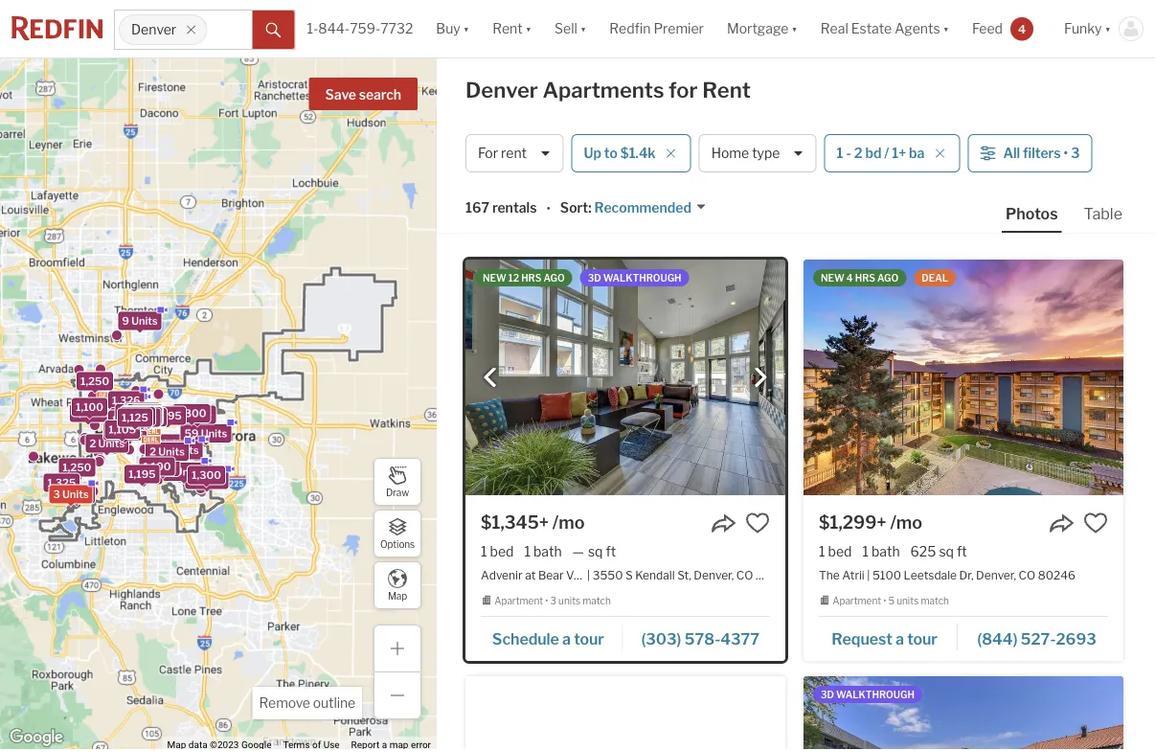 Task type: locate. For each thing, give the bounding box(es) containing it.
1 denver, from the left
[[694, 568, 734, 582]]

• down 5100
[[884, 595, 887, 607]]

ft for — sq ft
[[606, 543, 617, 560]]

1,100 left 8
[[76, 401, 103, 413]]

1,300
[[177, 407, 206, 420], [192, 469, 221, 482], [129, 469, 158, 482]]

3d down request at the right of the page
[[821, 689, 835, 700]]

1 bed up advenir
[[481, 543, 514, 560]]

denver left remove denver image
[[131, 21, 177, 38]]

12
[[509, 272, 520, 284]]

2 1 bath from the left
[[863, 543, 901, 560]]

sq right the —
[[588, 543, 603, 560]]

bath up bear
[[534, 543, 562, 560]]

-
[[847, 145, 852, 161]]

sq right 625 in the bottom right of the page
[[940, 543, 955, 560]]

1 up advenir
[[481, 543, 487, 560]]

• right filters
[[1065, 145, 1069, 161]]

2 a from the left
[[896, 630, 905, 648]]

1 horizontal spatial |
[[868, 568, 871, 582]]

/mo for $1,299+ /mo
[[891, 512, 923, 533]]

walkthrough down request a tour
[[837, 689, 915, 700]]

ago right 12
[[544, 272, 565, 284]]

tour for $1,299+ /mo
[[908, 630, 938, 648]]

a for $1,345+
[[563, 630, 571, 648]]

1 tour from the left
[[574, 630, 605, 648]]

0 horizontal spatial denver,
[[694, 568, 734, 582]]

1,300 down 7 units
[[192, 469, 221, 482]]

ago left deal
[[878, 272, 899, 284]]

2 bath from the left
[[872, 543, 901, 560]]

• inside 167 rentals •
[[547, 201, 551, 217]]

9 units
[[122, 315, 158, 327]]

buy ▾
[[436, 20, 470, 37]]

1 horizontal spatial 5
[[889, 595, 895, 607]]

1-
[[307, 20, 319, 37]]

1 vertical spatial 1,325
[[48, 477, 76, 489]]

5100
[[873, 568, 902, 582]]

1 horizontal spatial apartment
[[833, 595, 882, 607]]

1 bath up 5100
[[863, 543, 901, 560]]

9
[[122, 315, 129, 327]]

(844)
[[978, 630, 1018, 648]]

up to $1.4k button
[[572, 134, 692, 173]]

0 horizontal spatial match
[[583, 595, 611, 607]]

google image
[[5, 726, 68, 751]]

1 left the '-'
[[837, 145, 844, 161]]

2 apartment from the left
[[833, 595, 882, 607]]

bed up advenir
[[490, 543, 514, 560]]

7 units
[[164, 444, 199, 457]]

match for $1,345+ /mo
[[583, 595, 611, 607]]

0 horizontal spatial rent
[[493, 20, 523, 37]]

1 horizontal spatial 3d
[[821, 689, 835, 700]]

1
[[837, 145, 844, 161], [481, 543, 487, 560], [525, 543, 531, 560], [820, 543, 826, 560], [863, 543, 869, 560]]

0 horizontal spatial 1 bed
[[481, 543, 514, 560]]

1 horizontal spatial bed
[[829, 543, 853, 560]]

(303)
[[642, 630, 682, 648]]

1 horizontal spatial 1,395
[[128, 412, 157, 424]]

▾ right agents
[[944, 20, 950, 37]]

5 left 7
[[150, 438, 157, 450]]

hrs left deal
[[856, 272, 876, 284]]

59
[[185, 427, 199, 440]]

2 inside button
[[855, 145, 863, 161]]

tour inside button
[[908, 630, 938, 648]]

units down 'valley'
[[559, 595, 581, 607]]

remove outline
[[259, 695, 356, 712]]

leetsdale
[[904, 568, 958, 582]]

1,315
[[125, 409, 152, 422]]

1 vertical spatial rent
[[703, 77, 751, 103]]

1 horizontal spatial denver,
[[977, 568, 1017, 582]]

photos
[[1006, 204, 1059, 223]]

1,300 left 23
[[129, 469, 158, 482]]

1 bed from the left
[[490, 543, 514, 560]]

a inside button
[[896, 630, 905, 648]]

1 horizontal spatial ft
[[958, 543, 968, 560]]

new 12 hrs ago
[[483, 272, 565, 284]]

request a tour
[[832, 630, 938, 648]]

3 ▾ from the left
[[581, 20, 587, 37]]

sort
[[561, 200, 589, 216]]

▾ right sell
[[581, 20, 587, 37]]

match down the leetsdale
[[922, 595, 950, 607]]

1 horizontal spatial sq
[[940, 543, 955, 560]]

0 horizontal spatial new
[[483, 272, 507, 284]]

save search
[[325, 87, 402, 103]]

▾ right mortgage
[[792, 20, 798, 37]]

agents
[[895, 20, 941, 37]]

1 horizontal spatial 3 units
[[189, 474, 225, 487]]

photo of 5100 leetsdale dr, denver, co 80246 image
[[804, 260, 1124, 496]]

sq for 625
[[940, 543, 955, 560]]

denver down rent ▾ dropdown button
[[466, 77, 539, 103]]

2 new from the left
[[821, 272, 845, 284]]

favorite button checkbox
[[746, 511, 771, 536]]

table button
[[1081, 203, 1127, 231]]

1 horizontal spatial 1,100
[[143, 461, 171, 473]]

rent ▾ button
[[481, 0, 544, 58]]

denver, right st,
[[694, 568, 734, 582]]

|
[[588, 568, 591, 582], [868, 568, 871, 582]]

ago for new 12 hrs ago
[[544, 272, 565, 284]]

0 horizontal spatial ago
[[544, 272, 565, 284]]

bed up the
[[829, 543, 853, 560]]

ago for new 4 hrs ago
[[878, 272, 899, 284]]

3d walkthrough down request at the right of the page
[[821, 689, 915, 700]]

match for $1,299+ /mo
[[922, 595, 950, 607]]

a
[[563, 630, 571, 648], [896, 630, 905, 648]]

—
[[573, 543, 585, 560]]

3 units
[[189, 474, 225, 487], [53, 488, 89, 501]]

1 new from the left
[[483, 272, 507, 284]]

/mo up 625 in the bottom right of the page
[[891, 512, 923, 533]]

1 vertical spatial 3d walkthrough
[[821, 689, 915, 700]]

map region
[[0, 27, 526, 751]]

2 units down 1,105
[[89, 438, 125, 450]]

▾ right buy
[[464, 20, 470, 37]]

1 a from the left
[[563, 630, 571, 648]]

• left sort
[[547, 201, 551, 217]]

4 left deal
[[847, 272, 854, 284]]

5 down 5100
[[889, 595, 895, 607]]

1,150
[[124, 410, 152, 423]]

a right request at the right of the page
[[896, 630, 905, 648]]

▾ inside buy ▾ dropdown button
[[464, 20, 470, 37]]

1 ago from the left
[[544, 272, 565, 284]]

hrs right 12
[[522, 272, 542, 284]]

apartment down 'at'
[[495, 595, 544, 607]]

1 1 bath from the left
[[525, 543, 562, 560]]

sq
[[588, 543, 603, 560], [940, 543, 955, 560]]

s
[[626, 568, 633, 582]]

1 ft from the left
[[606, 543, 617, 560]]

remove up to $1.4k image
[[666, 148, 677, 159]]

0 vertical spatial walkthrough
[[604, 272, 682, 284]]

1 horizontal spatial walkthrough
[[837, 689, 915, 700]]

rent ▾ button
[[493, 0, 532, 58]]

0 horizontal spatial /mo
[[553, 512, 585, 533]]

0 horizontal spatial 5
[[150, 438, 157, 450]]

walkthrough down 'recommended'
[[604, 272, 682, 284]]

▾ left sell
[[526, 20, 532, 37]]

2 1 bed from the left
[[820, 543, 853, 560]]

2 hrs from the left
[[856, 272, 876, 284]]

5
[[150, 438, 157, 450], [889, 595, 895, 607]]

0 horizontal spatial ft
[[606, 543, 617, 560]]

photo of 3550 s kendall st, denver, co 80235 image
[[466, 260, 786, 496]]

tour down 'apartment • 5 units match' on the bottom of page
[[908, 630, 938, 648]]

3d
[[588, 272, 602, 284], [821, 689, 835, 700]]

photos button
[[1003, 203, 1081, 233]]

0 horizontal spatial denver
[[131, 21, 177, 38]]

•
[[1065, 145, 1069, 161], [547, 201, 551, 217], [546, 595, 549, 607], [884, 595, 887, 607]]

▾ inside rent ▾ dropdown button
[[526, 20, 532, 37]]

bath for $1,299+
[[872, 543, 901, 560]]

0 horizontal spatial bath
[[534, 543, 562, 560]]

0 horizontal spatial 1,395
[[62, 488, 91, 501]]

6 ▾ from the left
[[1106, 20, 1112, 37]]

/mo
[[553, 512, 585, 533], [891, 512, 923, 533]]

2 ft from the left
[[958, 543, 968, 560]]

denver
[[131, 21, 177, 38], [466, 77, 539, 103]]

rent right for
[[703, 77, 751, 103]]

0 horizontal spatial 1 bath
[[525, 543, 562, 560]]

1 horizontal spatial 3d walkthrough
[[821, 689, 915, 700]]

0 vertical spatial denver
[[131, 21, 177, 38]]

bath for $1,345+
[[534, 543, 562, 560]]

1 apartment from the left
[[495, 595, 544, 607]]

1 units from the left
[[559, 595, 581, 607]]

1 horizontal spatial 1 bed
[[820, 543, 853, 560]]

▾ inside sell ▾ dropdown button
[[581, 20, 587, 37]]

0 horizontal spatial hrs
[[522, 272, 542, 284]]

2 ago from the left
[[878, 272, 899, 284]]

units
[[131, 315, 158, 327], [114, 402, 141, 414], [122, 413, 148, 426], [117, 425, 143, 438], [201, 427, 227, 440], [98, 438, 125, 450], [159, 438, 186, 450], [173, 444, 199, 457], [158, 446, 185, 458], [178, 465, 204, 478], [175, 466, 202, 478], [198, 474, 225, 487], [62, 488, 89, 501]]

2 sq from the left
[[940, 543, 955, 560]]

0 horizontal spatial apartment
[[495, 595, 544, 607]]

a inside button
[[563, 630, 571, 648]]

1 match from the left
[[583, 595, 611, 607]]

redfin premier button
[[598, 0, 716, 58]]

1 horizontal spatial new
[[821, 272, 845, 284]]

1 bath up 'advenir at bear valley'
[[525, 543, 562, 560]]

1 horizontal spatial units
[[897, 595, 919, 607]]

save search button
[[309, 78, 418, 110]]

1 horizontal spatial 1 bath
[[863, 543, 901, 560]]

match down 3550
[[583, 595, 611, 607]]

2 units from the left
[[897, 595, 919, 607]]

0 horizontal spatial a
[[563, 630, 571, 648]]

| right atrii
[[868, 568, 871, 582]]

▾ for buy ▾
[[464, 20, 470, 37]]

1 horizontal spatial a
[[896, 630, 905, 648]]

units for $1,299+ /mo
[[897, 595, 919, 607]]

7
[[164, 444, 170, 457]]

redfin
[[610, 20, 651, 37]]

| 3550 s kendall st, denver, co 80235
[[588, 568, 794, 582]]

1 horizontal spatial hrs
[[856, 272, 876, 284]]

mortgage
[[727, 20, 789, 37]]

2 ▾ from the left
[[526, 20, 532, 37]]

1,300 up 59
[[177, 407, 206, 420]]

new
[[483, 272, 507, 284], [821, 272, 845, 284]]

walkthrough
[[604, 272, 682, 284], [837, 689, 915, 700]]

1 hrs from the left
[[522, 272, 542, 284]]

sell ▾ button
[[544, 0, 598, 58]]

1 horizontal spatial tour
[[908, 630, 938, 648]]

5 inside map region
[[150, 438, 157, 450]]

tour
[[574, 630, 605, 648], [908, 630, 938, 648]]

ago
[[544, 272, 565, 284], [878, 272, 899, 284]]

1 ▾ from the left
[[464, 20, 470, 37]]

funky ▾
[[1065, 20, 1112, 37]]

for
[[478, 145, 498, 161]]

1 up the
[[820, 543, 826, 560]]

2 tour from the left
[[908, 630, 938, 648]]

0 horizontal spatial 3 units
[[53, 488, 89, 501]]

None search field
[[207, 11, 253, 49]]

1 bed
[[481, 543, 514, 560], [820, 543, 853, 560]]

0 horizontal spatial |
[[588, 568, 591, 582]]

1 horizontal spatial ago
[[878, 272, 899, 284]]

hrs for 12
[[522, 272, 542, 284]]

2 bed from the left
[[829, 543, 853, 560]]

new for new 4 hrs ago
[[821, 272, 845, 284]]

2693
[[1057, 630, 1097, 648]]

denver, right the "dr,"
[[977, 568, 1017, 582]]

1 bath for $1,345+
[[525, 543, 562, 560]]

1 vertical spatial denver
[[466, 77, 539, 103]]

co left 80235
[[737, 568, 754, 582]]

ft up 3550
[[606, 543, 617, 560]]

ft up the "dr,"
[[958, 543, 968, 560]]

real estate agents ▾
[[821, 20, 950, 37]]

1,125
[[122, 412, 148, 424]]

2 match from the left
[[922, 595, 950, 607]]

remove outline button
[[253, 687, 362, 720]]

1 sq from the left
[[588, 543, 603, 560]]

3d walkthrough down 'recommended'
[[588, 272, 682, 284]]

1 bed for $1,345+ /mo
[[481, 543, 514, 560]]

0 horizontal spatial 3d
[[588, 272, 602, 284]]

sort :
[[561, 200, 592, 216]]

1 bath
[[525, 543, 562, 560], [863, 543, 901, 560]]

denver,
[[694, 568, 734, 582], [977, 568, 1017, 582]]

80246
[[1039, 568, 1076, 582]]

0 horizontal spatial tour
[[574, 630, 605, 648]]

1 horizontal spatial /mo
[[891, 512, 923, 533]]

$1.4k
[[621, 145, 656, 161]]

1 bath from the left
[[534, 543, 562, 560]]

1 horizontal spatial denver
[[466, 77, 539, 103]]

units down 5100
[[897, 595, 919, 607]]

0 vertical spatial 5
[[150, 438, 157, 450]]

sell ▾
[[555, 20, 587, 37]]

4 units
[[105, 402, 141, 414], [107, 425, 143, 438]]

apartment for $1,345+
[[495, 595, 544, 607]]

0 horizontal spatial walkthrough
[[604, 272, 682, 284]]

1 bed up the
[[820, 543, 853, 560]]

save
[[325, 87, 357, 103]]

0 horizontal spatial units
[[559, 595, 581, 607]]

1 horizontal spatial match
[[922, 595, 950, 607]]

1 1,400 from the left
[[129, 410, 159, 422]]

(844) 527-2693
[[978, 630, 1097, 648]]

a down apartment • 3 units match
[[563, 630, 571, 648]]

0 vertical spatial 3d walkthrough
[[588, 272, 682, 284]]

rentals
[[493, 200, 537, 216]]

0 horizontal spatial co
[[737, 568, 754, 582]]

units
[[559, 595, 581, 607], [897, 595, 919, 607]]

all filters • 3
[[1004, 145, 1081, 161]]

1 vertical spatial 4 units
[[107, 425, 143, 438]]

0 vertical spatial rent
[[493, 20, 523, 37]]

0 horizontal spatial bed
[[490, 543, 514, 560]]

1,100 down 7
[[143, 461, 171, 473]]

4 ▾ from the left
[[792, 20, 798, 37]]

3d down :
[[588, 272, 602, 284]]

1 horizontal spatial co
[[1019, 568, 1036, 582]]

tour down apartment • 3 units match
[[574, 630, 605, 648]]

2 /mo from the left
[[891, 512, 923, 533]]

1 vertical spatial walkthrough
[[837, 689, 915, 700]]

0 horizontal spatial 1,100
[[76, 401, 103, 413]]

| left 3550
[[588, 568, 591, 582]]

1 vertical spatial 3d
[[821, 689, 835, 700]]

co left the 80246
[[1019, 568, 1036, 582]]

▾ inside real estate agents ▾ link
[[944, 20, 950, 37]]

1 | from the left
[[588, 568, 591, 582]]

0 horizontal spatial sq
[[588, 543, 603, 560]]

apartment down atrii
[[833, 595, 882, 607]]

rent right buy ▾
[[493, 20, 523, 37]]

tour inside button
[[574, 630, 605, 648]]

1 /mo from the left
[[553, 512, 585, 533]]

1,295
[[128, 406, 157, 419], [153, 410, 182, 422], [135, 411, 163, 424], [132, 413, 161, 425]]

denver for denver
[[131, 21, 177, 38]]

5 ▾ from the left
[[944, 20, 950, 37]]

previous button image
[[481, 368, 500, 387]]

bath up 5100
[[872, 543, 901, 560]]

match
[[583, 595, 611, 607], [922, 595, 950, 607]]

1 horizontal spatial bath
[[872, 543, 901, 560]]

1 horizontal spatial 1,325
[[135, 411, 163, 423]]

0 vertical spatial 1,100
[[76, 401, 103, 413]]

1 vertical spatial 3 units
[[53, 488, 89, 501]]

buy ▾ button
[[436, 0, 470, 58]]

759-
[[350, 20, 381, 37]]

• down bear
[[546, 595, 549, 607]]

1 1 bed from the left
[[481, 543, 514, 560]]

1 - 2 bd / 1+ ba
[[837, 145, 925, 161]]

/mo up the —
[[553, 512, 585, 533]]

▾ inside mortgage ▾ dropdown button
[[792, 20, 798, 37]]

▾ right funky
[[1106, 20, 1112, 37]]

request
[[832, 630, 893, 648]]



Task type: describe. For each thing, give the bounding box(es) containing it.
tour for $1,345+ /mo
[[574, 630, 605, 648]]

• inside button
[[1065, 145, 1069, 161]]

1 up 'at'
[[525, 543, 531, 560]]

buy ▾ button
[[425, 0, 481, 58]]

$1,345+ /mo
[[481, 512, 585, 533]]

up
[[584, 145, 602, 161]]

1,285
[[114, 415, 142, 427]]

0 horizontal spatial 1,325
[[48, 477, 76, 489]]

atrii
[[843, 568, 865, 582]]

1 horizontal spatial rent
[[703, 77, 751, 103]]

draw
[[386, 487, 409, 499]]

1 bed for $1,299+ /mo
[[820, 543, 853, 560]]

23
[[162, 465, 176, 478]]

1-844-759-7732
[[307, 20, 413, 37]]

$1,299+ /mo
[[820, 512, 923, 533]]

844-
[[319, 20, 350, 37]]

feed
[[973, 20, 1004, 37]]

st,
[[678, 568, 692, 582]]

schedule a tour
[[493, 630, 605, 648]]

4377
[[721, 630, 760, 648]]

1-844-759-7732 link
[[307, 20, 413, 37]]

recommended
[[595, 200, 692, 216]]

1 bath for $1,299+
[[863, 543, 901, 560]]

the
[[820, 568, 840, 582]]

sq for —
[[588, 543, 603, 560]]

apartments
[[543, 77, 665, 103]]

— sq ft
[[573, 543, 617, 560]]

8
[[112, 413, 120, 426]]

2 units down 7 units
[[166, 466, 202, 478]]

rent
[[501, 145, 527, 161]]

favorite button checkbox
[[1084, 511, 1109, 536]]

bed for $1,299+
[[829, 543, 853, 560]]

3 inside button
[[1072, 145, 1081, 161]]

rent inside dropdown button
[[493, 20, 523, 37]]

▾ for sell ▾
[[581, 20, 587, 37]]

deal
[[922, 272, 949, 284]]

filters
[[1024, 145, 1062, 161]]

remove 1 - 2 bd / 1+ ba image
[[935, 148, 946, 159]]

bed for $1,345+
[[490, 543, 514, 560]]

real
[[821, 20, 849, 37]]

denver apartments for rent
[[466, 77, 751, 103]]

mortgage ▾
[[727, 20, 798, 37]]

1 up atrii
[[863, 543, 869, 560]]

1 vertical spatial 1,100
[[143, 461, 171, 473]]

rent ▾
[[493, 20, 532, 37]]

1 vertical spatial 5
[[889, 595, 895, 607]]

estate
[[852, 20, 893, 37]]

real estate agents ▾ link
[[821, 0, 950, 58]]

favorite button image
[[746, 511, 771, 536]]

80235
[[756, 568, 794, 582]]

1,175
[[150, 461, 176, 474]]

0 vertical spatial 3 units
[[189, 474, 225, 487]]

favorite button image
[[1084, 511, 1109, 536]]

ft for 625 sq ft
[[958, 543, 968, 560]]

bear
[[539, 568, 564, 582]]

/mo for $1,345+ /mo
[[553, 512, 585, 533]]

for
[[669, 77, 698, 103]]

1,195
[[129, 468, 156, 481]]

0 vertical spatial 4 units
[[105, 402, 141, 414]]

sell ▾ button
[[555, 0, 587, 58]]

625
[[911, 543, 937, 560]]

2 | from the left
[[868, 568, 871, 582]]

buy
[[436, 20, 461, 37]]

0 vertical spatial 3d
[[588, 272, 602, 284]]

the atrii | 5100 leetsdale dr, denver, co 80246
[[820, 568, 1076, 582]]

home
[[712, 145, 750, 161]]

1 vertical spatial 1,395
[[62, 488, 91, 501]]

options
[[380, 539, 415, 550]]

578-
[[685, 630, 721, 648]]

outline
[[313, 695, 356, 712]]

$1,345+
[[481, 512, 549, 533]]

apartment • 3 units match
[[495, 595, 611, 607]]

0 horizontal spatial 3d walkthrough
[[588, 272, 682, 284]]

2 co from the left
[[1019, 568, 1036, 582]]

advenir at bear valley
[[481, 568, 599, 582]]

recommended button
[[592, 199, 707, 217]]

4 left 8
[[105, 402, 112, 414]]

0 vertical spatial 1,325
[[135, 411, 163, 423]]

schedule a tour button
[[481, 623, 624, 652]]

59 units
[[185, 427, 227, 440]]

for rent
[[478, 145, 527, 161]]

167
[[466, 200, 490, 216]]

3550
[[593, 568, 623, 582]]

all
[[1004, 145, 1021, 161]]

(303) 578-4377 link
[[624, 621, 771, 653]]

valley
[[567, 568, 599, 582]]

table
[[1085, 204, 1123, 223]]

0 vertical spatial 1,395
[[128, 412, 157, 424]]

new for new 12 hrs ago
[[483, 272, 507, 284]]

2 denver, from the left
[[977, 568, 1017, 582]]

photo of 9999 e yale ave, denver, co 80231 image
[[804, 676, 1124, 751]]

hrs for 4
[[856, 272, 876, 284]]

2 units up 1,175
[[150, 446, 185, 458]]

remove denver image
[[185, 24, 197, 35]]

denver for denver apartments for rent
[[466, 77, 539, 103]]

1,163
[[114, 411, 141, 424]]

kendall
[[636, 568, 675, 582]]

bd
[[866, 145, 882, 161]]

mortgage ▾ button
[[716, 0, 810, 58]]

remove
[[259, 695, 310, 712]]

sell
[[555, 20, 578, 37]]

1,105
[[109, 424, 136, 436]]

1,035
[[119, 407, 148, 420]]

next button image
[[751, 368, 771, 387]]

8 units
[[112, 413, 148, 426]]

draw button
[[374, 458, 422, 506]]

apartment for $1,299+
[[833, 595, 882, 607]]

625 sq ft
[[911, 543, 968, 560]]

7732
[[381, 20, 413, 37]]

23 units
[[162, 465, 204, 478]]

ba
[[910, 145, 925, 161]]

1 inside button
[[837, 145, 844, 161]]

4 right feed
[[1019, 22, 1027, 36]]

schedule
[[493, 630, 560, 648]]

for rent button
[[466, 134, 564, 173]]

mortgage ▾ button
[[727, 0, 798, 58]]

2 1,400 from the left
[[129, 410, 158, 422]]

home type button
[[699, 134, 817, 173]]

▾ for funky ▾
[[1106, 20, 1112, 37]]

up to $1.4k
[[584, 145, 656, 161]]

options button
[[374, 510, 422, 558]]

a for $1,299+
[[896, 630, 905, 648]]

▾ for mortgage ▾
[[792, 20, 798, 37]]

home type
[[712, 145, 781, 161]]

premier
[[654, 20, 704, 37]]

request a tour button
[[820, 623, 959, 652]]

1 co from the left
[[737, 568, 754, 582]]

search
[[359, 87, 402, 103]]

4 down the 1,163
[[107, 425, 114, 438]]

units for $1,345+ /mo
[[559, 595, 581, 607]]

submit search image
[[266, 23, 281, 38]]

:
[[589, 200, 592, 216]]

▾ for rent ▾
[[526, 20, 532, 37]]



Task type: vqa. For each thing, say whether or not it's contained in the screenshot.
agent corresponding to Tour with a Redfin Premier agent
no



